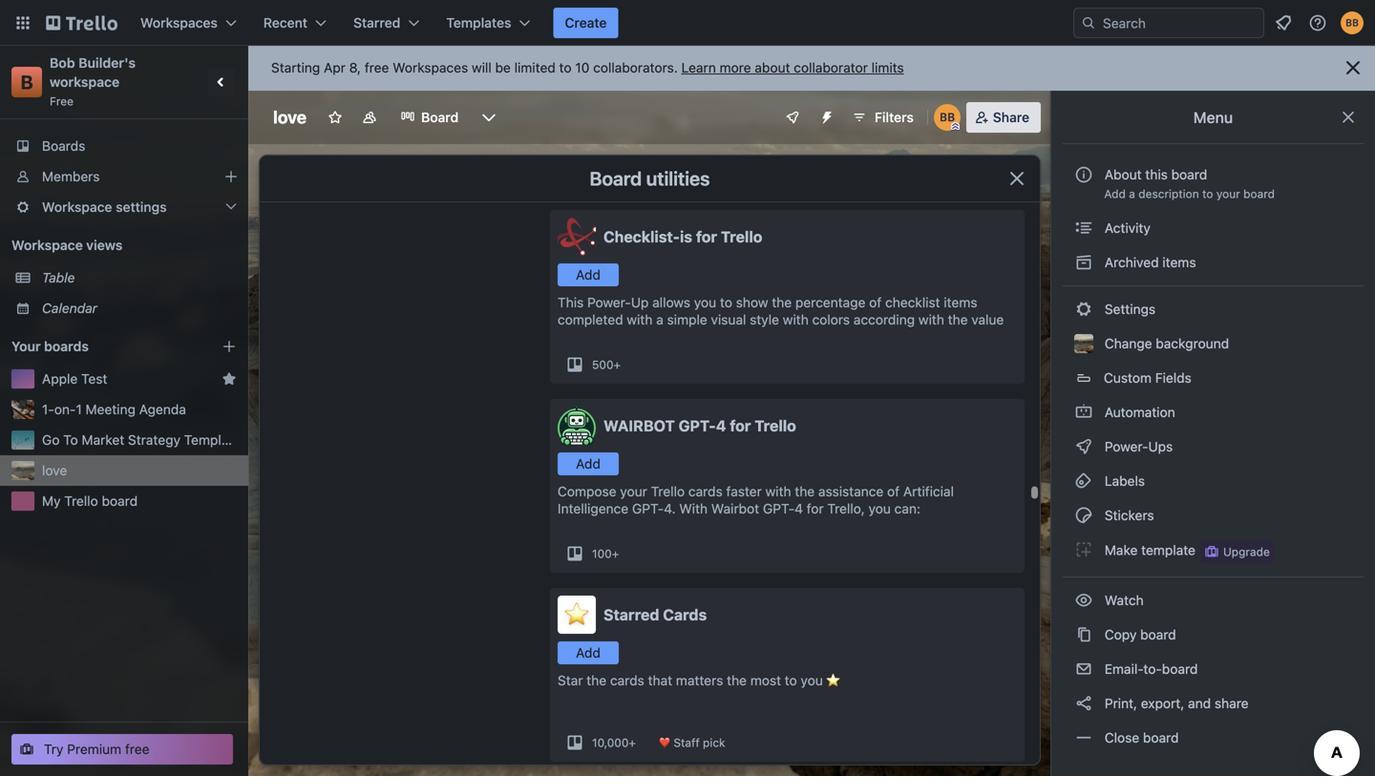 Task type: vqa. For each thing, say whether or not it's contained in the screenshot.
be
yes



Task type: locate. For each thing, give the bounding box(es) containing it.
board
[[1171, 167, 1207, 182], [1243, 187, 1275, 201], [102, 493, 138, 509], [1140, 627, 1176, 643], [1162, 661, 1198, 677], [1143, 730, 1179, 746]]

go
[[42, 432, 60, 448]]

to right most
[[785, 673, 797, 689]]

bob builder (bobbuilder40) image
[[1341, 11, 1364, 34]]

starred inside popup button
[[353, 15, 400, 31]]

board down "love" link
[[102, 493, 138, 509]]

free
[[50, 95, 74, 108]]

0 vertical spatial workspaces
[[140, 15, 218, 31]]

search image
[[1081, 15, 1096, 31]]

add board image
[[222, 339, 237, 354]]

add button up this
[[558, 264, 619, 286]]

sm image left make
[[1074, 540, 1093, 560]]

0 vertical spatial add button
[[558, 264, 619, 286]]

0 horizontal spatial you
[[694, 295, 716, 310]]

5 sm image from the top
[[1074, 591, 1093, 610]]

0 vertical spatial items
[[1162, 254, 1196, 270]]

1 horizontal spatial starred
[[604, 606, 659, 624]]

power- up labels
[[1105, 439, 1148, 455]]

workspace up table
[[11, 237, 83, 253]]

with right faster
[[765, 484, 791, 499]]

love
[[273, 107, 307, 127], [42, 463, 67, 478]]

trello
[[721, 228, 762, 246], [755, 417, 796, 435], [651, 484, 685, 499], [64, 493, 98, 509]]

b
[[20, 71, 33, 93]]

sm image left power-ups in the right of the page
[[1074, 437, 1093, 456]]

sm image inside copy board link
[[1074, 625, 1093, 645]]

ups
[[1148, 439, 1173, 455]]

add
[[1104, 187, 1126, 201], [576, 267, 601, 283], [576, 456, 601, 472], [576, 645, 601, 661]]

1-on-1 meeting agenda
[[42, 402, 186, 417]]

sm image inside the print, export, and share link
[[1074, 694, 1093, 713]]

your up intelligence in the left of the page
[[620, 484, 647, 499]]

workspaces up workspace navigation collapse icon
[[140, 15, 218, 31]]

share
[[993, 109, 1029, 125]]

trello up faster
[[755, 417, 796, 435]]

add down about
[[1104, 187, 1126, 201]]

can:
[[894, 501, 920, 517]]

a down allows
[[656, 312, 663, 328]]

you inside "compose your trello cards faster with the assistance of artificial intelligence gpt-4. with wairbot gpt-4 for trello, you can:"
[[869, 501, 891, 517]]

sm image inside archived items link
[[1074, 253, 1093, 272]]

sm image left the automation
[[1074, 403, 1093, 422]]

sm image left activity
[[1074, 219, 1093, 238]]

1 horizontal spatial cards
[[688, 484, 723, 499]]

make
[[1105, 543, 1138, 558]]

add button for wairbot
[[558, 453, 619, 476]]

4 inside "compose your trello cards faster with the assistance of artificial intelligence gpt-4. with wairbot gpt-4 for trello, you can:"
[[795, 501, 803, 517]]

0 horizontal spatial board
[[421, 109, 459, 125]]

sm image for print, export, and share
[[1074, 694, 1093, 713]]

on-
[[54, 402, 76, 417]]

sm image for activity
[[1074, 219, 1093, 238]]

print,
[[1105, 696, 1137, 711]]

you up simple
[[694, 295, 716, 310]]

board down 'export,'
[[1143, 730, 1179, 746]]

members link
[[0, 161, 248, 192]]

show
[[736, 295, 768, 310]]

4 sm image from the top
[[1074, 540, 1093, 560]]

2 horizontal spatial you
[[869, 501, 891, 517]]

7 sm image from the top
[[1074, 694, 1093, 713]]

1 vertical spatial free
[[125, 741, 149, 757]]

0 horizontal spatial starred
[[353, 15, 400, 31]]

sm image inside labels link
[[1074, 472, 1093, 491]]

4 left trello,
[[795, 501, 803, 517]]

you left can:
[[869, 501, 891, 517]]

add button up compose
[[558, 453, 619, 476]]

sm image inside power-ups link
[[1074, 437, 1093, 456]]

0 vertical spatial +
[[614, 358, 621, 371]]

100
[[592, 547, 612, 561]]

sm image left archived
[[1074, 253, 1093, 272]]

1 horizontal spatial power-
[[1105, 439, 1148, 455]]

0 horizontal spatial gpt-
[[632, 501, 664, 517]]

0 horizontal spatial of
[[869, 295, 882, 310]]

0 horizontal spatial 4
[[716, 417, 726, 435]]

workspace inside dropdown button
[[42, 199, 112, 215]]

automation
[[1101, 404, 1175, 420]]

0 horizontal spatial items
[[944, 295, 977, 310]]

1 horizontal spatial a
[[1129, 187, 1135, 201]]

of up can:
[[887, 484, 900, 499]]

2 vertical spatial you
[[801, 673, 823, 689]]

about
[[755, 60, 790, 75]]

power- up completed
[[587, 295, 631, 310]]

4 sm image from the top
[[1074, 472, 1093, 491]]

1 horizontal spatial gpt-
[[679, 417, 716, 435]]

colors
[[812, 312, 850, 328]]

items
[[1162, 254, 1196, 270], [944, 295, 977, 310]]

workspaces up board link
[[393, 60, 468, 75]]

sm image inside "settings" link
[[1074, 300, 1093, 319]]

cards up with
[[688, 484, 723, 499]]

sm image inside close board "link"
[[1074, 729, 1093, 748]]

sm image
[[1074, 300, 1093, 319], [1074, 437, 1093, 456], [1074, 506, 1093, 525], [1074, 540, 1093, 560], [1074, 591, 1093, 610], [1074, 660, 1093, 679], [1074, 694, 1093, 713]]

starred cards
[[604, 606, 707, 624]]

upgrade button
[[1200, 540, 1274, 563]]

board up 'print, export, and share'
[[1162, 661, 1198, 677]]

1-on-1 meeting agenda link
[[42, 400, 237, 419]]

add up the star
[[576, 645, 601, 661]]

board left utilities
[[590, 167, 642, 190]]

4.
[[664, 501, 676, 517]]

0 notifications image
[[1272, 11, 1295, 34]]

for right is
[[696, 228, 717, 246]]

most
[[750, 673, 781, 689]]

board inside 'link'
[[102, 493, 138, 509]]

500
[[592, 358, 614, 371]]

share button
[[966, 102, 1041, 133]]

0 vertical spatial free
[[365, 60, 389, 75]]

0 vertical spatial you
[[694, 295, 716, 310]]

workspaces
[[140, 15, 218, 31], [393, 60, 468, 75]]

sm image
[[1074, 219, 1093, 238], [1074, 253, 1093, 272], [1074, 403, 1093, 422], [1074, 472, 1093, 491], [1074, 625, 1093, 645], [1074, 729, 1093, 748]]

0 horizontal spatial workspaces
[[140, 15, 218, 31]]

1 vertical spatial a
[[656, 312, 663, 328]]

3 add button from the top
[[558, 642, 619, 665]]

love up my
[[42, 463, 67, 478]]

the up style
[[772, 295, 792, 310]]

sm image for archived items
[[1074, 253, 1093, 272]]

0 vertical spatial cards
[[688, 484, 723, 499]]

sm image for settings
[[1074, 300, 1093, 319]]

1 vertical spatial starred
[[604, 606, 659, 624]]

free right 8,
[[365, 60, 389, 75]]

cards left that
[[610, 673, 644, 689]]

a inside this power-up allows you to show the percentage of checklist items completed with a simple visual style with colors according with the value
[[656, 312, 663, 328]]

1 add button from the top
[[558, 264, 619, 286]]

1 sm image from the top
[[1074, 219, 1093, 238]]

2 sm image from the top
[[1074, 253, 1093, 272]]

2 horizontal spatial gpt-
[[763, 501, 795, 517]]

2 vertical spatial add button
[[558, 642, 619, 665]]

to left 10
[[559, 60, 572, 75]]

limits
[[872, 60, 904, 75]]

0 vertical spatial starred
[[353, 15, 400, 31]]

sm image inside stickers link
[[1074, 506, 1093, 525]]

items right archived
[[1162, 254, 1196, 270]]

sm image inside automation link
[[1074, 403, 1093, 422]]

0 vertical spatial your
[[1216, 187, 1240, 201]]

6 sm image from the top
[[1074, 660, 1093, 679]]

apple
[[42, 371, 78, 387]]

board up activity "link"
[[1243, 187, 1275, 201]]

0 horizontal spatial power-
[[587, 295, 631, 310]]

workspace visible image
[[362, 110, 377, 125]]

starred left cards
[[604, 606, 659, 624]]

board left customize views icon
[[421, 109, 459, 125]]

sm image left the watch
[[1074, 591, 1093, 610]]

filters
[[875, 109, 914, 125]]

items up value
[[944, 295, 977, 310]]

0 horizontal spatial a
[[656, 312, 663, 328]]

500 +
[[592, 358, 621, 371]]

board up description
[[1171, 167, 1207, 182]]

your
[[1216, 187, 1240, 201], [620, 484, 647, 499]]

sm image inside email-to-board link
[[1074, 660, 1093, 679]]

1 vertical spatial add button
[[558, 453, 619, 476]]

bob builder (bobbuilder40) image
[[934, 104, 960, 131]]

sm image for email-to-board
[[1074, 660, 1093, 679]]

my trello board link
[[42, 492, 237, 511]]

recent button
[[252, 8, 338, 38]]

1 vertical spatial your
[[620, 484, 647, 499]]

0 horizontal spatial your
[[620, 484, 647, 499]]

sm image left "print,"
[[1074, 694, 1093, 713]]

a down about
[[1129, 187, 1135, 201]]

your up activity "link"
[[1216, 187, 1240, 201]]

1 horizontal spatial of
[[887, 484, 900, 499]]

2 vertical spatial +
[[629, 736, 636, 750]]

sm image for labels
[[1074, 472, 1093, 491]]

0 horizontal spatial cards
[[610, 673, 644, 689]]

4 right wairbot
[[716, 417, 726, 435]]

add button up the star
[[558, 642, 619, 665]]

2 add button from the top
[[558, 453, 619, 476]]

to
[[559, 60, 572, 75], [1202, 187, 1213, 201], [720, 295, 732, 310], [785, 673, 797, 689]]

sm image left close
[[1074, 729, 1093, 748]]

0 vertical spatial a
[[1129, 187, 1135, 201]]

⭐️
[[827, 673, 840, 689]]

free inside button
[[125, 741, 149, 757]]

with
[[627, 312, 653, 328], [783, 312, 809, 328], [918, 312, 944, 328], [765, 484, 791, 499]]

board for board
[[421, 109, 459, 125]]

0 horizontal spatial free
[[125, 741, 149, 757]]

for left trello,
[[807, 501, 824, 517]]

1 vertical spatial +
[[612, 547, 619, 561]]

board inside "link"
[[1143, 730, 1179, 746]]

archived
[[1105, 254, 1159, 270]]

views
[[86, 237, 123, 253]]

1 vertical spatial you
[[869, 501, 891, 517]]

sm image left stickers
[[1074, 506, 1093, 525]]

items inside this power-up allows you to show the percentage of checklist items completed with a simple visual style with colors according with the value
[[944, 295, 977, 310]]

1 vertical spatial board
[[590, 167, 642, 190]]

add up this
[[576, 267, 601, 283]]

of up according
[[869, 295, 882, 310]]

1 vertical spatial items
[[944, 295, 977, 310]]

sm image left labels
[[1074, 472, 1093, 491]]

workspace for workspace settings
[[42, 199, 112, 215]]

for inside "compose your trello cards faster with the assistance of artificial intelligence gpt-4. with wairbot gpt-4 for trello, you can:"
[[807, 501, 824, 517]]

0 vertical spatial for
[[696, 228, 717, 246]]

with down checklist
[[918, 312, 944, 328]]

100 +
[[592, 547, 619, 561]]

try premium free button
[[11, 734, 233, 765]]

of inside this power-up allows you to show the percentage of checklist items completed with a simple visual style with colors according with the value
[[869, 295, 882, 310]]

3 sm image from the top
[[1074, 403, 1093, 422]]

about
[[1105, 167, 1142, 182]]

my
[[42, 493, 61, 509]]

copy board link
[[1063, 620, 1364, 650]]

add button
[[558, 264, 619, 286], [558, 453, 619, 476], [558, 642, 619, 665]]

value
[[971, 312, 1004, 328]]

1 horizontal spatial 4
[[795, 501, 803, 517]]

this
[[1145, 167, 1168, 182]]

3 sm image from the top
[[1074, 506, 1093, 525]]

add for wairbot gpt-4 for trello
[[576, 456, 601, 472]]

0 vertical spatial of
[[869, 295, 882, 310]]

0 vertical spatial board
[[421, 109, 459, 125]]

for
[[696, 228, 717, 246], [730, 417, 751, 435], [807, 501, 824, 517]]

+ down completed
[[614, 358, 621, 371]]

sm image for close board
[[1074, 729, 1093, 748]]

sm image left the email-
[[1074, 660, 1093, 679]]

1 horizontal spatial board
[[590, 167, 642, 190]]

1 sm image from the top
[[1074, 300, 1093, 319]]

0 vertical spatial power-
[[587, 295, 631, 310]]

+ left ❤️
[[629, 736, 636, 750]]

try
[[44, 741, 63, 757]]

recent
[[263, 15, 308, 31]]

0 vertical spatial workspace
[[42, 199, 112, 215]]

2 sm image from the top
[[1074, 437, 1093, 456]]

sm image inside watch link
[[1074, 591, 1093, 610]]

members
[[42, 169, 100, 184]]

starred button
[[342, 8, 431, 38]]

love left star or unstar board image
[[273, 107, 307, 127]]

free right premium
[[125, 741, 149, 757]]

5 sm image from the top
[[1074, 625, 1093, 645]]

archived items
[[1101, 254, 1196, 270]]

boards link
[[0, 131, 248, 161]]

free
[[365, 60, 389, 75], [125, 741, 149, 757]]

meeting
[[85, 402, 136, 417]]

1 vertical spatial 4
[[795, 501, 803, 517]]

the left assistance
[[795, 484, 815, 499]]

sm image inside activity "link"
[[1074, 219, 1093, 238]]

power- inside this power-up allows you to show the percentage of checklist items completed with a simple visual style with colors according with the value
[[587, 295, 631, 310]]

0 vertical spatial love
[[273, 107, 307, 127]]

trello right my
[[64, 493, 98, 509]]

1 vertical spatial of
[[887, 484, 900, 499]]

add for checklist-is for trello
[[576, 267, 601, 283]]

cards inside "compose your trello cards faster with the assistance of artificial intelligence gpt-4. with wairbot gpt-4 for trello, you can:"
[[688, 484, 723, 499]]

with inside "compose your trello cards faster with the assistance of artificial intelligence gpt-4. with wairbot gpt-4 for trello, you can:"
[[765, 484, 791, 499]]

love inside "text box"
[[273, 107, 307, 127]]

sm image left settings
[[1074, 300, 1093, 319]]

trello inside "compose your trello cards faster with the assistance of artificial intelligence gpt-4. with wairbot gpt-4 for trello, you can:"
[[651, 484, 685, 499]]

with right style
[[783, 312, 809, 328]]

your
[[11, 339, 41, 354]]

for up faster
[[730, 417, 751, 435]]

6 sm image from the top
[[1074, 729, 1093, 748]]

1 vertical spatial workspace
[[11, 237, 83, 253]]

1 horizontal spatial love
[[273, 107, 307, 127]]

workspaces button
[[129, 8, 248, 38]]

add inside about this board add a description to your board
[[1104, 187, 1126, 201]]

be
[[495, 60, 511, 75]]

2 horizontal spatial for
[[807, 501, 824, 517]]

sm image left copy at the right bottom of page
[[1074, 625, 1093, 645]]

to up the visual
[[720, 295, 732, 310]]

1 horizontal spatial your
[[1216, 187, 1240, 201]]

starred up 8,
[[353, 15, 400, 31]]

star or unstar board image
[[328, 110, 343, 125]]

you left ⭐️
[[801, 673, 823, 689]]

workspace down members
[[42, 199, 112, 215]]

this power-up allows you to show the percentage of checklist items completed with a simple visual style with colors according with the value
[[558, 295, 1004, 328]]

style
[[750, 312, 779, 328]]

custom fields button
[[1063, 363, 1364, 393]]

1 vertical spatial cards
[[610, 673, 644, 689]]

sm image for watch
[[1074, 591, 1093, 610]]

to up activity "link"
[[1202, 187, 1213, 201]]

to inside this power-up allows you to show the percentage of checklist items completed with a simple visual style with colors according with the value
[[720, 295, 732, 310]]

limited
[[514, 60, 556, 75]]

1 horizontal spatial workspaces
[[393, 60, 468, 75]]

+ down intelligence in the left of the page
[[612, 547, 619, 561]]

trello up 4.
[[651, 484, 685, 499]]

make template
[[1101, 543, 1196, 558]]

1 horizontal spatial items
[[1162, 254, 1196, 270]]

add up compose
[[576, 456, 601, 472]]

add button for checklist-
[[558, 264, 619, 286]]

1 vertical spatial love
[[42, 463, 67, 478]]

1 vertical spatial for
[[730, 417, 751, 435]]

2 vertical spatial for
[[807, 501, 824, 517]]

pick
[[703, 736, 725, 750]]



Task type: describe. For each thing, give the bounding box(es) containing it.
0 vertical spatial 4
[[716, 417, 726, 435]]

wairbot
[[604, 417, 675, 435]]

watch link
[[1063, 585, 1364, 616]]

the right the star
[[587, 673, 606, 689]]

+ for checklist-
[[614, 358, 621, 371]]

email-
[[1105, 661, 1143, 677]]

copy
[[1105, 627, 1137, 643]]

to
[[63, 432, 78, 448]]

0 horizontal spatial love
[[42, 463, 67, 478]]

fields
[[1155, 370, 1192, 386]]

customize views image
[[480, 108, 499, 127]]

with down up
[[627, 312, 653, 328]]

back to home image
[[46, 8, 117, 38]]

the left most
[[727, 673, 747, 689]]

watch
[[1101, 593, 1147, 608]]

checklist-
[[604, 228, 680, 246]]

checklist
[[885, 295, 940, 310]]

0 horizontal spatial for
[[696, 228, 717, 246]]

your inside "compose your trello cards faster with the assistance of artificial intelligence gpt-4. with wairbot gpt-4 for trello, you can:"
[[620, 484, 647, 499]]

❤️ staff pick
[[659, 736, 725, 750]]

10,000 +
[[592, 736, 636, 750]]

your inside about this board add a description to your board
[[1216, 187, 1240, 201]]

Search field
[[1096, 9, 1263, 37]]

power-ups link
[[1063, 432, 1364, 462]]

visual
[[711, 312, 746, 328]]

workspace navigation collapse icon image
[[208, 69, 235, 95]]

bob
[[50, 55, 75, 71]]

compose
[[558, 484, 616, 499]]

this member is an admin of this board. image
[[951, 122, 959, 131]]

learn more about collaborator limits link
[[681, 60, 904, 75]]

up
[[631, 295, 649, 310]]

starred for starred
[[353, 15, 400, 31]]

add button for starred
[[558, 642, 619, 665]]

workspace views
[[11, 237, 123, 253]]

sm image for copy board
[[1074, 625, 1093, 645]]

activity link
[[1063, 213, 1364, 244]]

starred icon image
[[222, 371, 237, 387]]

1 vertical spatial power-
[[1105, 439, 1148, 455]]

your boards with 5 items element
[[11, 335, 193, 358]]

menu
[[1193, 108, 1233, 127]]

starting apr 8, free workspaces will be limited to 10 collaborators. learn more about collaborator limits
[[271, 60, 904, 75]]

bob builder's workspace link
[[50, 55, 139, 90]]

compose your trello cards faster with the assistance of artificial intelligence gpt-4. with wairbot gpt-4 for trello, you can:
[[558, 484, 954, 517]]

sm image for automation
[[1074, 403, 1093, 422]]

about this board add a description to your board
[[1104, 167, 1275, 201]]

this
[[558, 295, 584, 310]]

1 horizontal spatial you
[[801, 673, 823, 689]]

calendar link
[[42, 299, 237, 318]]

automation image
[[812, 102, 838, 129]]

Board name text field
[[264, 102, 316, 133]]

wairbot
[[711, 501, 759, 517]]

trello right is
[[721, 228, 762, 246]]

to inside about this board add a description to your board
[[1202, 187, 1213, 201]]

is
[[680, 228, 692, 246]]

the left value
[[948, 312, 968, 328]]

a inside about this board add a description to your board
[[1129, 187, 1135, 201]]

apple test
[[42, 371, 107, 387]]

agenda
[[139, 402, 186, 417]]

the inside "compose your trello cards faster with the assistance of artificial intelligence gpt-4. with wairbot gpt-4 for trello, you can:"
[[795, 484, 815, 499]]

staff
[[674, 736, 700, 750]]

go to market strategy template
[[42, 432, 241, 448]]

love link
[[42, 461, 237, 480]]

apple test link
[[42, 370, 214, 389]]

upgrade
[[1223, 545, 1270, 559]]

simple
[[667, 312, 707, 328]]

my trello board
[[42, 493, 138, 509]]

activity
[[1101, 220, 1151, 236]]

premium
[[67, 741, 121, 757]]

10,000
[[592, 736, 629, 750]]

star the cards that matters the most to you ⭐️
[[558, 673, 840, 689]]

+ for wairbot
[[612, 547, 619, 561]]

board utilities
[[590, 167, 710, 190]]

workspaces inside 'workspaces' popup button
[[140, 15, 218, 31]]

add for starred cards
[[576, 645, 601, 661]]

star
[[558, 673, 583, 689]]

collaborators.
[[593, 60, 678, 75]]

according
[[854, 312, 915, 328]]

primary element
[[0, 0, 1375, 46]]

you inside this power-up allows you to show the percentage of checklist items completed with a simple visual style with colors according with the value
[[694, 295, 716, 310]]

automation link
[[1063, 397, 1364, 428]]

sm image for make template
[[1074, 540, 1093, 560]]

utilities
[[646, 167, 710, 190]]

1 vertical spatial workspaces
[[393, 60, 468, 75]]

close board
[[1101, 730, 1179, 746]]

boards
[[44, 339, 89, 354]]

settings link
[[1063, 294, 1364, 325]]

close board link
[[1063, 723, 1364, 753]]

print, export, and share link
[[1063, 689, 1364, 719]]

calendar
[[42, 300, 97, 316]]

b link
[[11, 67, 42, 97]]

archived items link
[[1063, 247, 1364, 278]]

sm image for power-ups
[[1074, 437, 1093, 456]]

sm image for stickers
[[1074, 506, 1093, 525]]

learn
[[681, 60, 716, 75]]

workspace
[[50, 74, 120, 90]]

1
[[76, 402, 82, 417]]

wairbot gpt-4 for trello
[[604, 417, 796, 435]]

create button
[[553, 8, 618, 38]]

starred for starred cards
[[604, 606, 659, 624]]

background
[[1156, 336, 1229, 351]]

test
[[81, 371, 107, 387]]

boards
[[42, 138, 85, 154]]

board link
[[389, 102, 470, 133]]

matters
[[676, 673, 723, 689]]

1 horizontal spatial free
[[365, 60, 389, 75]]

builder's
[[78, 55, 136, 71]]

settings
[[1101, 301, 1156, 317]]

export,
[[1141, 696, 1184, 711]]

stickers
[[1101, 508, 1154, 523]]

intelligence
[[558, 501, 628, 517]]

trello inside 'link'
[[64, 493, 98, 509]]

will
[[472, 60, 492, 75]]

workspace settings button
[[0, 192, 248, 222]]

power-ups
[[1101, 439, 1177, 455]]

workspace for workspace views
[[11, 237, 83, 253]]

strategy
[[128, 432, 180, 448]]

and
[[1188, 696, 1211, 711]]

table link
[[42, 268, 237, 287]]

1 horizontal spatial for
[[730, 417, 751, 435]]

board for board utilities
[[590, 167, 642, 190]]

description
[[1138, 187, 1199, 201]]

email-to-board link
[[1063, 654, 1364, 685]]

of inside "compose your trello cards faster with the assistance of artificial intelligence gpt-4. with wairbot gpt-4 for trello, you can:"
[[887, 484, 900, 499]]

apr
[[324, 60, 346, 75]]

that
[[648, 673, 672, 689]]

board up to-
[[1140, 627, 1176, 643]]

power ups image
[[785, 110, 800, 125]]

labels
[[1101, 473, 1145, 489]]

open information menu image
[[1308, 13, 1327, 32]]



